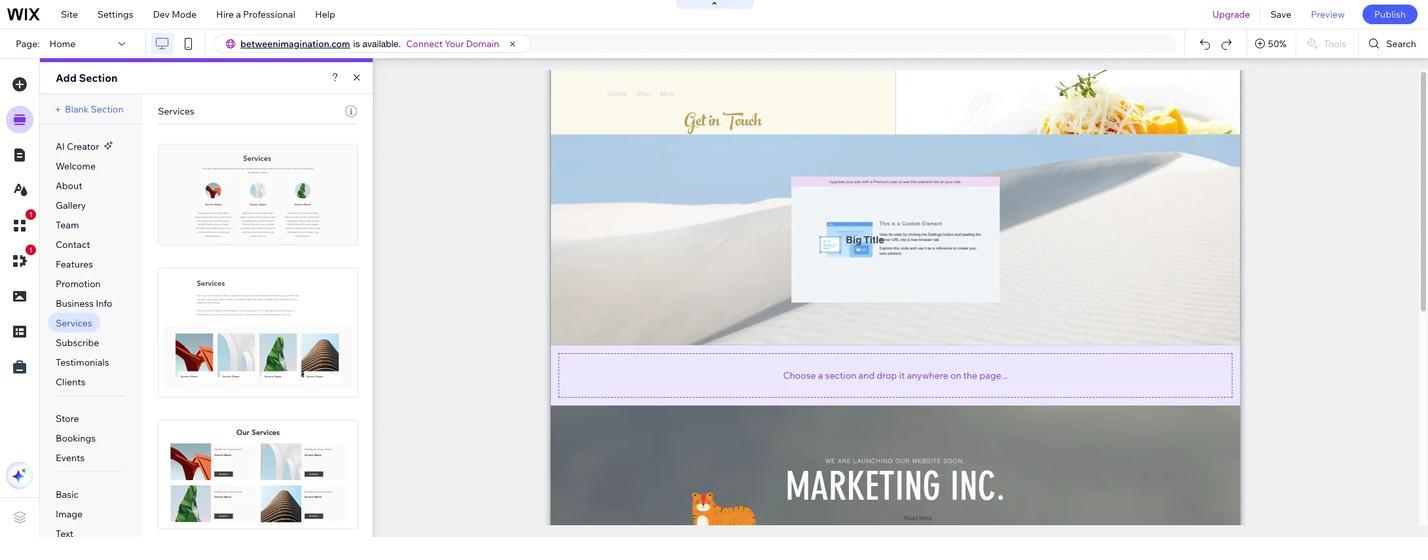 Task type: describe. For each thing, give the bounding box(es) containing it.
search button
[[1359, 29, 1428, 58]]

betweenimagination.com
[[240, 38, 350, 50]]

2 1 from the top
[[29, 246, 33, 254]]

on
[[951, 370, 962, 382]]

dev
[[153, 9, 170, 20]]

0 horizontal spatial services
[[56, 318, 92, 330]]

publish button
[[1363, 5, 1418, 24]]

section
[[825, 370, 857, 382]]

save button
[[1261, 0, 1302, 29]]

contact
[[56, 239, 90, 251]]

connect
[[406, 38, 443, 50]]

1 1 button from the top
[[6, 210, 36, 240]]

promotion
[[56, 278, 101, 290]]

a for professional
[[236, 9, 241, 20]]

50%
[[1268, 38, 1287, 50]]

choose a section and drop it anywhere on the page...
[[783, 370, 1008, 382]]

add
[[56, 71, 77, 85]]

domain
[[466, 38, 499, 50]]

your
[[445, 38, 464, 50]]

anywhere
[[907, 370, 949, 382]]

info
[[96, 298, 112, 310]]

tools
[[1324, 38, 1347, 50]]

is available. connect your domain
[[353, 38, 499, 50]]

available.
[[363, 39, 401, 49]]

store
[[56, 413, 79, 425]]

preview
[[1311, 9, 1345, 20]]

section for blank section
[[91, 104, 124, 115]]

image
[[56, 509, 83, 521]]

page...
[[980, 370, 1008, 382]]

it
[[899, 370, 905, 382]]

professional
[[243, 9, 295, 20]]

clients
[[56, 377, 86, 389]]

2 1 button from the top
[[6, 245, 36, 275]]

publish
[[1375, 9, 1406, 20]]

gallery
[[56, 200, 86, 212]]

hire a professional
[[216, 9, 295, 20]]



Task type: locate. For each thing, give the bounding box(es) containing it.
1 left gallery
[[29, 211, 33, 219]]

blank
[[65, 104, 89, 115]]

basic
[[56, 489, 79, 501]]

1 1 from the top
[[29, 211, 33, 219]]

business
[[56, 298, 94, 310]]

1 horizontal spatial services
[[158, 105, 194, 117]]

ai creator
[[56, 141, 99, 153]]

preview button
[[1302, 0, 1355, 29]]

a
[[236, 9, 241, 20], [818, 370, 823, 382]]

services
[[158, 105, 194, 117], [56, 318, 92, 330]]

testimonials
[[56, 357, 109, 369]]

mode
[[172, 9, 197, 20]]

site
[[61, 9, 78, 20]]

blank section
[[65, 104, 124, 115]]

home
[[50, 38, 76, 50]]

0 vertical spatial 1
[[29, 211, 33, 219]]

the
[[964, 370, 978, 382]]

business info
[[56, 298, 112, 310]]

choose
[[783, 370, 816, 382]]

save
[[1271, 9, 1292, 20]]

bookings
[[56, 433, 96, 445]]

0 vertical spatial 1 button
[[6, 210, 36, 240]]

1 horizontal spatial a
[[818, 370, 823, 382]]

0 vertical spatial services
[[158, 105, 194, 117]]

upgrade
[[1213, 9, 1250, 20]]

and
[[859, 370, 875, 382]]

team
[[56, 220, 79, 231]]

hire
[[216, 9, 234, 20]]

tools button
[[1297, 29, 1359, 58]]

section for add section
[[79, 71, 118, 85]]

1 vertical spatial 1 button
[[6, 245, 36, 275]]

50% button
[[1247, 29, 1296, 58]]

creator
[[67, 141, 99, 153]]

section
[[79, 71, 118, 85], [91, 104, 124, 115]]

about
[[56, 180, 82, 192]]

search
[[1387, 38, 1417, 50]]

add section
[[56, 71, 118, 85]]

0 vertical spatial a
[[236, 9, 241, 20]]

help
[[315, 9, 335, 20]]

1 button left team
[[6, 210, 36, 240]]

events
[[56, 453, 85, 465]]

section right blank
[[91, 104, 124, 115]]

1 vertical spatial 1
[[29, 246, 33, 254]]

settings
[[98, 9, 133, 20]]

0 horizontal spatial a
[[236, 9, 241, 20]]

dev mode
[[153, 9, 197, 20]]

0 vertical spatial section
[[79, 71, 118, 85]]

1 vertical spatial section
[[91, 104, 124, 115]]

section up blank section
[[79, 71, 118, 85]]

features
[[56, 259, 93, 271]]

subscribe
[[56, 337, 99, 349]]

a right "hire"
[[236, 9, 241, 20]]

ai
[[56, 141, 65, 153]]

is
[[353, 39, 360, 49]]

a for section
[[818, 370, 823, 382]]

1
[[29, 211, 33, 219], [29, 246, 33, 254]]

a left section
[[818, 370, 823, 382]]

1 button
[[6, 210, 36, 240], [6, 245, 36, 275]]

1 button left features on the left
[[6, 245, 36, 275]]

drop
[[877, 370, 897, 382]]

1 vertical spatial a
[[818, 370, 823, 382]]

welcome
[[56, 161, 96, 172]]

1 left the contact
[[29, 246, 33, 254]]

1 vertical spatial services
[[56, 318, 92, 330]]



Task type: vqa. For each thing, say whether or not it's contained in the screenshot.
available.
yes



